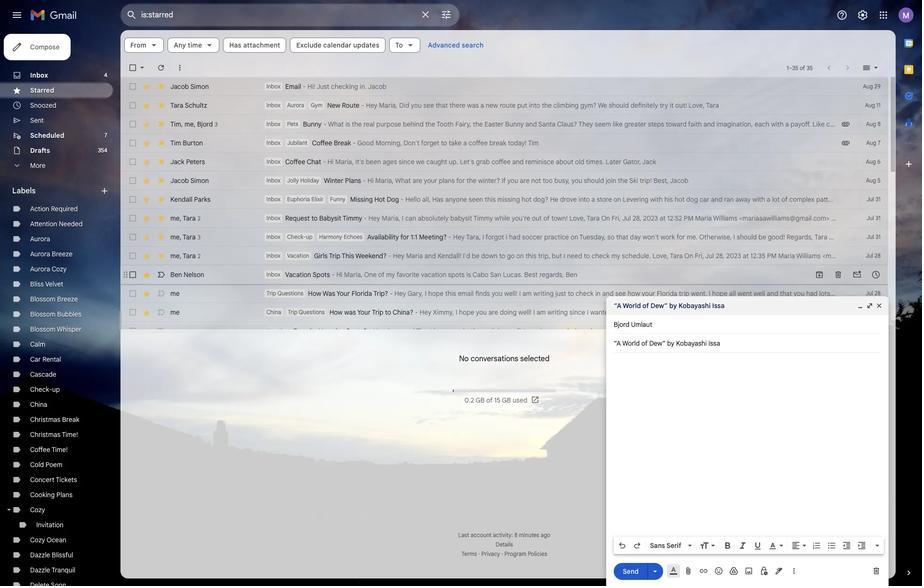 Task type: vqa. For each thing, say whether or not it's contained in the screenshot.


Task type: describe. For each thing, give the bounding box(es) containing it.
0 horizontal spatial had
[[509, 233, 521, 242]]

1 vertical spatial trip
[[695, 308, 705, 317]]

jacob right best,
[[670, 177, 689, 185]]

indent more ‪(⌘])‬ image
[[857, 541, 867, 551]]

italic ‪(⌘i)‬ image
[[738, 541, 748, 551]]

search mail image
[[123, 7, 140, 24]]

and left if
[[703, 327, 715, 336]]

me , tara 2 for girls
[[170, 252, 201, 260]]

that left the there
[[436, 101, 448, 110]]

coffee for coffee break - good morning, don't forget to take a coffee break today! tim
[[312, 139, 332, 147]]

- right spots
[[332, 271, 335, 279]]

blossom whisper link
[[30, 325, 81, 334]]

tim for tim , me , bjord 3
[[170, 120, 181, 128]]

ages
[[383, 158, 397, 166]]

girls trip this weekend? - hey maria and kendall! i'd be down to go on this trip, but i need to check my schedule. love, tara on fri, jul 28, 2023 at 12:35 pm maria williams <mariaaawilliams@gmail.com> wro
[[314, 252, 922, 260]]

otherwise,
[[700, 233, 732, 242]]

toggle confidential mode image
[[759, 567, 769, 576]]

mon,
[[840, 233, 854, 242]]

doing for both
[[490, 327, 507, 336]]

1 row from the top
[[121, 77, 888, 96]]

to left ask
[[614, 308, 620, 317]]

attention needed link
[[30, 220, 83, 228]]

row containing jack peters
[[121, 153, 888, 171]]

0 horizontal spatial this
[[445, 290, 456, 298]]

1 vertical spatial <mariaaawilliams@gmail.com>
[[823, 252, 913, 260]]

car rental link
[[30, 355, 61, 364]]

labels
[[12, 186, 36, 196]]

any time
[[174, 41, 202, 49]]

maria down 1:1
[[406, 252, 423, 260]]

31 for shirts.
[[876, 196, 881, 203]]

good
[[357, 139, 374, 147]]

maria up close image
[[883, 290, 900, 298]]

that up recommendations.
[[822, 308, 834, 317]]

went for china
[[780, 308, 794, 317]]

hey left anna
[[374, 327, 385, 336]]

, for girls trip this weekend? - hey maria and kendall! i'd be down to go on this trip, but i need to check my schedule. love, tara on fri, jul 28, 2023 at 12:35 pm maria williams <mariaaawilliams@gmail.com> wro
[[180, 252, 181, 260]]

much!
[[894, 327, 912, 336]]

check- inside labels navigation
[[30, 386, 52, 394]]

hey left ximmy, on the left of page
[[420, 308, 431, 317]]

0 vertical spatial was
[[467, 101, 479, 110]]

0 vertical spatial so
[[608, 233, 615, 242]]

0 horizontal spatial coffee
[[469, 139, 488, 147]]

attention
[[30, 220, 57, 228]]

0 vertical spatial on
[[601, 214, 610, 223]]

- left good
[[353, 139, 356, 147]]

are left the not
[[520, 177, 530, 185]]

- down missing on the top of the page
[[364, 214, 367, 223]]

31 for i
[[876, 215, 881, 222]]

1 vertical spatial see
[[616, 290, 626, 298]]

- right dog
[[401, 195, 404, 204]]

2 horizontal spatial on
[[614, 195, 621, 204]]

1 vertical spatial be
[[472, 252, 480, 260]]

- right meeting?
[[449, 233, 452, 242]]

while
[[495, 214, 510, 223]]

7 inside labels navigation
[[104, 132, 107, 139]]

tim right 'today!'
[[528, 139, 539, 147]]

hope down email
[[459, 308, 474, 317]]

one
[[364, 271, 377, 279]]

trip questions how was your florida trip? - hey gary, i hope this email finds you well! i am writing just to check in and see how your florida trip went. i hope all went well and that you had lots of fun! sincerely, maria
[[266, 290, 900, 298]]

inbox link
[[30, 71, 48, 80]]

- right china?
[[415, 308, 418, 317]]

2 timmy from the left
[[474, 214, 493, 223]]

1 vertical spatial coffee
[[285, 158, 305, 166]]

hope up issa
[[712, 290, 728, 298]]

dazzle for dazzle tranquil
[[30, 566, 50, 575]]

to button
[[389, 38, 421, 53]]

break for coffee
[[334, 139, 351, 147]]

12 row from the top
[[121, 284, 900, 303]]

13 row from the top
[[121, 303, 922, 322]]

2 vertical spatial am
[[537, 308, 546, 317]]

the up santa
[[542, 101, 552, 110]]

, for availability for 1:1 meeting? - hey tara, i forgot i had soccer practice on tuesday, so that day won't work for me. otherwise, i should be good! regards, tara on mon, jul 31, 2023 at 11:53 am
[[180, 233, 181, 241]]

and up recommendations.
[[809, 308, 820, 317]]

harmony
[[319, 234, 342, 241]]

search
[[462, 41, 484, 49]]

trip!
[[640, 177, 652, 185]]

1 vertical spatial was
[[344, 308, 356, 317]]

last
[[458, 532, 469, 539]]

row containing tara schultz
[[121, 96, 888, 115]]

aurora for aurora link in the left top of the page
[[30, 235, 50, 243]]

jul for give
[[866, 328, 874, 335]]

2 horizontal spatial for
[[677, 233, 685, 242]]

2 horizontal spatial with
[[771, 120, 784, 129]]

1 horizontal spatial about
[[646, 308, 664, 317]]

in.
[[360, 82, 367, 91]]

- left hi!
[[303, 82, 306, 91]]

the right fairy,
[[473, 120, 483, 129]]

up inside labels navigation
[[52, 386, 60, 394]]

all for china
[[771, 308, 778, 317]]

- right pets
[[323, 120, 326, 129]]

1 vertical spatial 2023
[[875, 233, 890, 242]]

issa
[[713, 302, 725, 310]]

the left ski
[[618, 177, 628, 185]]

of right pop out 'image' at the bottom
[[874, 308, 880, 317]]

jul for china
[[866, 309, 873, 316]]

like
[[613, 120, 623, 129]]

lots for hey gary, i hope this email finds you well! i am writing just to check in and see how your florida trip went. i hope all went well and that you had lots of fun! sincerely, maria
[[820, 290, 830, 298]]

1 horizontal spatial pm
[[767, 252, 777, 260]]

maria down 'good!'
[[779, 252, 795, 260]]

could
[[734, 327, 751, 336]]

policies
[[528, 551, 547, 558]]

aug for jack
[[866, 158, 876, 165]]

cold poem
[[30, 461, 62, 469]]

more formatting options image
[[873, 541, 882, 551]]

action
[[30, 205, 49, 213]]

0 vertical spatial writing
[[895, 214, 916, 223]]

and left santa
[[526, 120, 537, 129]]

need
[[567, 252, 582, 260]]

cozy ocean link
[[30, 536, 66, 545]]

had for hey gary, i hope this email finds you well! i am writing just to check in and see how your florida trip went. i hope all went well and that you had lots of fun! sincerely, maria
[[807, 290, 818, 298]]

of right one
[[378, 271, 385, 279]]

poem
[[46, 461, 62, 469]]

cozy for cozy link
[[30, 506, 45, 515]]

updates
[[353, 41, 379, 49]]

1 vertical spatial your
[[358, 308, 371, 317]]

a left the payoff.
[[786, 120, 789, 129]]

doing for you
[[500, 308, 517, 317]]

0 horizontal spatial tara,
[[466, 233, 481, 242]]

2 vertical spatial 2023
[[726, 252, 741, 260]]

jul for on
[[867, 234, 874, 241]]

inbox inside labels navigation
[[30, 71, 48, 80]]

plans for winter
[[345, 177, 361, 185]]

1 horizontal spatial favorite
[[617, 327, 640, 336]]

has inside row
[[432, 195, 444, 204]]

has inside button
[[229, 41, 241, 49]]

both
[[463, 327, 477, 336]]

compose button
[[4, 34, 71, 60]]

payoff.
[[791, 120, 811, 129]]

car
[[700, 195, 710, 204]]

concert
[[30, 476, 54, 484]]

jubilant
[[287, 139, 307, 146]]

the right the 'all'
[[877, 195, 887, 204]]

0 vertical spatial should
[[609, 101, 629, 110]]

bliss velvet link
[[30, 280, 63, 289]]

31 for at
[[876, 234, 881, 241]]

sans serif option
[[648, 541, 686, 551]]

2 vertical spatial should
[[737, 233, 757, 242]]

has attachment image for what is the real purpose behind the tooth fairy, the easter bunny and santa claus? they seem like greater steps toward faith and imagination, each with a payoff. like cognitive training exercises.
[[841, 120, 851, 129]]

checking
[[331, 82, 358, 91]]

1 vertical spatial am
[[523, 290, 532, 298]]

aurora inside row
[[287, 102, 304, 109]]

- right the weekend?
[[388, 252, 391, 260]]

hope up ximmy, on the left of page
[[428, 290, 444, 298]]

the left tooth
[[425, 120, 435, 129]]

2 vertical spatial love,
[[653, 252, 669, 260]]

maria, left 'did'
[[379, 101, 398, 110]]

hot
[[375, 195, 385, 204]]

jolly holiday
[[287, 177, 319, 184]]

1 horizontal spatial just
[[556, 290, 566, 298]]

jul up 'day'
[[622, 214, 631, 223]]

2 horizontal spatial on
[[829, 233, 838, 242]]

went. for china
[[733, 308, 749, 317]]

maria, left it's
[[335, 158, 354, 166]]

1 vertical spatial at
[[892, 233, 898, 242]]

questions for trip questions
[[299, 309, 325, 316]]

inbox inside inbox email - hi! just checking in. jacob
[[266, 83, 281, 90]]

has attachment button
[[223, 38, 287, 53]]

are right both on the bottom of page
[[479, 327, 489, 336]]

0 horizontal spatial what
[[328, 120, 344, 129]]

hey left gary,
[[395, 290, 406, 298]]

- right route
[[361, 101, 364, 110]]

0 horizontal spatial is
[[346, 120, 350, 129]]

your right what
[[602, 327, 616, 336]]

0 horizontal spatial spots
[[448, 271, 465, 279]]

request
[[285, 214, 310, 223]]

1 hot from the left
[[522, 195, 532, 204]]

1 vertical spatial my
[[386, 271, 395, 279]]

8 inside row
[[878, 121, 881, 128]]

patterned
[[817, 195, 846, 204]]

simon for inbox
[[190, 82, 209, 91]]

christmas time!
[[30, 431, 78, 439]]

2 vertical spatial writing
[[548, 308, 568, 317]]

aug for trip!
[[866, 177, 876, 184]]

minimize image
[[857, 302, 864, 310]]

0 horizontal spatial for
[[401, 233, 409, 242]]

2 florida from the left
[[657, 290, 678, 298]]

28 for hey maria and kendall! i'd be down to go on this trip, but i need to check my schedule. love, tara on fri, jul 28, 2023 at 12:35 pm maria williams <mariaaawilliams@gmail.com> wro
[[875, 252, 881, 259]]

of right out
[[544, 214, 550, 223]]

are down finds
[[489, 308, 498, 317]]

jul 27
[[866, 328, 881, 335]]

blissful
[[52, 551, 73, 560]]

and right faith on the top of page
[[704, 120, 715, 129]]

jul for a
[[867, 196, 874, 203]]

harmony echoes
[[319, 234, 363, 241]]

it
[[670, 101, 674, 110]]

new route - hey maria, did you see that there was a new route put into the climbing gym? we should definitely try it out! love, tara
[[327, 101, 719, 110]]

1 horizontal spatial this
[[485, 195, 496, 204]]

more image
[[175, 63, 185, 73]]

ski
[[630, 177, 638, 185]]

of right lot
[[782, 195, 788, 204]]

insert emoji ‪(⌘⇧2)‬ image
[[714, 567, 724, 576]]

2 ben from the left
[[566, 271, 578, 279]]

10 row from the top
[[121, 247, 922, 266]]

- right 'chat'
[[323, 158, 326, 166]]

drove
[[560, 195, 577, 204]]

missing
[[350, 195, 373, 204]]

1 timmy from the left
[[343, 214, 362, 223]]

this
[[342, 252, 354, 260]]

complex
[[790, 195, 815, 204]]

went. for trip
[[691, 290, 707, 298]]

0 vertical spatial 28,
[[633, 214, 642, 223]]

your left "plans"
[[424, 177, 437, 185]]

to left go
[[499, 252, 505, 260]]

and up the some
[[767, 290, 779, 298]]

town!
[[552, 214, 568, 223]]

- up missing on the top of the page
[[363, 177, 366, 185]]

starred link
[[30, 86, 54, 95]]

1 horizontal spatial how
[[665, 308, 678, 317]]

1 horizontal spatial tara,
[[865, 214, 880, 223]]

program
[[505, 551, 527, 558]]

the left winter?
[[467, 177, 477, 185]]

a left lot
[[767, 195, 771, 204]]

and left tim,
[[404, 327, 415, 336]]

- right spots?
[[369, 327, 372, 336]]

1 horizontal spatial so
[[885, 327, 892, 336]]

1 horizontal spatial china
[[266, 309, 281, 316]]

cooking
[[30, 491, 55, 500]]

details link
[[496, 541, 513, 549]]

and right 'car'
[[711, 195, 723, 204]]

purpose
[[376, 120, 401, 129]]

toggle split pane mode image
[[862, 63, 872, 73]]

thank
[[853, 327, 871, 336]]

insert link ‪(⌘k)‬ image
[[699, 567, 709, 576]]

check-up inside 'no conversations selected' main content
[[287, 234, 313, 241]]

was
[[323, 290, 335, 298]]

break for christmas
[[62, 416, 79, 424]]

hello
[[406, 195, 421, 204]]

jacob right in.
[[368, 82, 387, 91]]

1 vertical spatial fri,
[[695, 252, 704, 260]]

main menu image
[[11, 9, 23, 21]]

1 horizontal spatial my
[[612, 252, 620, 260]]

1 vertical spatial just
[[540, 327, 551, 336]]

to left babysit
[[312, 214, 318, 223]]

0 horizontal spatial since
[[399, 158, 415, 166]]

more options image
[[791, 567, 797, 576]]

0 vertical spatial about
[[556, 158, 574, 166]]

1 horizontal spatial be
[[759, 233, 766, 242]]

1 vertical spatial writing
[[534, 290, 554, 298]]

1 horizontal spatial with
[[753, 195, 765, 204]]

1 horizontal spatial at
[[743, 252, 749, 260]]

Subject field
[[614, 339, 881, 348]]

9 row from the top
[[121, 228, 922, 247]]

a right take
[[463, 139, 467, 147]]

practice
[[544, 233, 569, 242]]

up inside row
[[306, 234, 313, 241]]

no conversations selected main content
[[121, 30, 922, 587]]

to right need
[[584, 252, 590, 260]]

hey up real
[[366, 101, 377, 110]]

discard draft ‪(⌘⇧d)‬ image
[[872, 567, 881, 576]]

4
[[104, 72, 107, 79]]

1 horizontal spatial since
[[570, 308, 585, 317]]

0 vertical spatial how
[[308, 290, 321, 298]]

maria down 'car'
[[695, 214, 712, 223]]

2 bunny from the left
[[505, 120, 524, 129]]

maria, up hot
[[375, 177, 394, 185]]

winter
[[324, 177, 343, 185]]

forgot
[[486, 233, 504, 242]]

1 horizontal spatial for
[[457, 177, 465, 185]]

3 inside tim , me , bjord 3
[[215, 121, 218, 128]]

and right in
[[602, 290, 614, 298]]

compose
[[30, 43, 60, 51]]

cognitive
[[827, 120, 854, 129]]

1 vertical spatial is
[[466, 271, 471, 279]]

put
[[517, 101, 527, 110]]

of inside 'dialog'
[[643, 302, 649, 310]]

1 vertical spatial williams
[[797, 252, 821, 260]]

0 vertical spatial check
[[592, 252, 610, 260]]

to left in
[[568, 290, 574, 298]]

tuesday,
[[580, 233, 606, 242]]

6 row from the top
[[121, 171, 888, 190]]

cold
[[30, 461, 44, 469]]

that left 'day'
[[616, 233, 629, 242]]

tara schultz
[[170, 101, 207, 110]]

definitely
[[631, 101, 658, 110]]

jacob simon for inbox
[[170, 82, 209, 91]]

hey down hot
[[369, 214, 380, 223]]

any
[[174, 41, 186, 49]]

and down meeting?
[[425, 252, 436, 260]]

1 vertical spatial on
[[571, 233, 578, 242]]

to right 'by'
[[707, 308, 713, 317]]

finds
[[475, 290, 490, 298]]

settings image
[[857, 9, 869, 21]]

0 horizontal spatial 2023
[[643, 214, 658, 223]]

that up the some
[[780, 290, 792, 298]]

training
[[856, 120, 878, 129]]

1 horizontal spatial spots
[[669, 327, 685, 336]]

maria, left one
[[344, 271, 363, 279]]

0 vertical spatial cozy
[[52, 265, 67, 274]]

0 vertical spatial vacation
[[421, 271, 447, 279]]

0 horizontal spatial how
[[628, 290, 640, 298]]

cooking plans
[[30, 491, 73, 500]]

"a world of dew" by kobayashi issa
[[614, 302, 725, 310]]

your right 'by'
[[680, 308, 693, 317]]

what
[[586, 327, 601, 336]]

1 vertical spatial what
[[395, 177, 411, 185]]

row containing tim
[[121, 115, 910, 134]]

all for trip
[[729, 290, 736, 298]]

0 horizontal spatial williams
[[713, 214, 738, 223]]

0 horizontal spatial see
[[423, 101, 434, 110]]

vacation for favorite vacation spots?
[[319, 327, 345, 336]]

to left china?
[[385, 308, 391, 317]]

check- inside row
[[287, 234, 306, 241]]

2 gb from the left
[[502, 397, 511, 405]]

china link
[[30, 401, 47, 409]]

and down 'today!'
[[512, 158, 524, 166]]

good!
[[768, 233, 785, 242]]

all
[[868, 195, 875, 204]]

0 horizontal spatial favorite
[[397, 271, 419, 279]]

but
[[552, 252, 562, 260]]

0 horizontal spatial with
[[650, 195, 663, 204]]

1 vertical spatial 28,
[[716, 252, 725, 260]]

1 vertical spatial vacation
[[642, 327, 667, 336]]

ask
[[622, 308, 632, 317]]

of up recommendations.
[[832, 290, 838, 298]]

of left 15 on the bottom
[[486, 397, 493, 405]]

8 inside last account activity: 8 minutes ago details terms · privacy · program policies
[[515, 532, 518, 539]]

dazzle tranquil link
[[30, 566, 75, 575]]

1 35 from the left
[[792, 64, 799, 71]]

bjord inside "a world of dew" by kobayashi issa 'dialog'
[[614, 321, 630, 329]]

hope right tim,
[[434, 327, 449, 336]]

inbox inside inbox coffee chat - hi maria, it's been ages since we caught up. let's grab coffee and reminisce about old times. later gator, jack
[[266, 158, 281, 165]]

conversations
[[471, 355, 518, 364]]

easter
[[485, 120, 504, 129]]

formatting options toolbar
[[614, 538, 884, 555]]

1 vertical spatial hi
[[368, 177, 374, 185]]

1 vertical spatial this
[[526, 252, 537, 260]]

0 vertical spatial at
[[660, 214, 666, 223]]

me , tara 2 for inbox
[[170, 214, 201, 222]]

0 vertical spatial your
[[337, 290, 350, 298]]

1 horizontal spatial how
[[330, 308, 343, 317]]



Task type: locate. For each thing, give the bounding box(es) containing it.
7 inside row
[[878, 139, 881, 146]]

2 for inbox
[[198, 215, 201, 222]]

on down store
[[601, 214, 610, 223]]

trip inside the trip questions how was your florida trip? - hey gary, i hope this email finds you well! i am writing just to check in and see how your florida trip went. i hope all went well and that you had lots of fun! sincerely, maria
[[266, 290, 276, 297]]

insert files using drive image
[[729, 567, 739, 576]]

0 horizontal spatial jack
[[170, 158, 184, 166]]

fri,
[[612, 214, 621, 223], [695, 252, 704, 260]]

coffee break - good morning, don't forget to take a coffee break today! tim
[[312, 139, 539, 147]]

bjord inside row
[[197, 120, 213, 128]]

underline ‪(⌘u)‬ image
[[753, 542, 763, 551]]

was up spots?
[[344, 308, 356, 317]]

"a world of dew" by kobayashi issa dialog
[[606, 297, 889, 587]]

2 jul 31 from the top
[[867, 215, 881, 222]]

time! for coffee time!
[[52, 446, 68, 454]]

2 horizontal spatial was
[[527, 327, 539, 336]]

cascade link
[[30, 371, 56, 379]]

28 for hey gary, i hope this email finds you well! i am writing just to check in and see how your florida trip went. i hope all went well and that you had lots of fun! sincerely, maria
[[875, 290, 881, 297]]

2023 up won't
[[643, 214, 658, 223]]

jacob down more image
[[170, 82, 189, 91]]

1 horizontal spatial jack
[[642, 158, 657, 166]]

1 28 from the top
[[875, 252, 881, 259]]

break up christmas time! link
[[62, 416, 79, 424]]

trip
[[679, 290, 690, 298], [695, 308, 705, 317]]

ben nelson
[[170, 271, 204, 279]]

insert signature image
[[775, 567, 784, 576]]

holiday
[[300, 177, 319, 184]]

0 vertical spatial see
[[423, 101, 434, 110]]

whisper
[[57, 325, 81, 334]]

0.2 gb of 15 gb used
[[465, 397, 527, 405]]

2023 left the 12:35
[[726, 252, 741, 260]]

1 vertical spatial well!
[[519, 308, 532, 317]]

jacob up kendall
[[170, 177, 189, 185]]

well for trip
[[754, 290, 765, 298]]

don't
[[404, 139, 420, 147]]

1 horizontal spatial gb
[[502, 397, 511, 405]]

cascade
[[30, 371, 56, 379]]

2 simon from the top
[[190, 177, 209, 185]]

row containing kendall parks
[[121, 190, 922, 209]]

went up the some
[[780, 308, 794, 317]]

2 vertical spatial hi
[[336, 271, 343, 279]]

this right the seen
[[485, 195, 496, 204]]

activity:
[[493, 532, 513, 539]]

route
[[500, 101, 516, 110]]

jul 31 down the 'all'
[[867, 215, 881, 222]]

i
[[402, 214, 404, 223], [881, 214, 883, 223], [483, 233, 484, 242], [506, 233, 508, 242], [734, 233, 735, 242], [564, 252, 566, 260], [425, 290, 427, 298], [519, 290, 521, 298], [709, 290, 711, 298], [456, 308, 457, 317], [533, 308, 535, 317], [587, 308, 589, 317], [751, 308, 753, 317], [430, 327, 432, 336], [524, 327, 525, 336]]

break inside 'no conversations selected' main content
[[334, 139, 351, 147]]

velvet
[[45, 280, 63, 289]]

redo ‪(⌘y)‬ image
[[633, 541, 642, 551]]

0 vertical spatial breeze
[[52, 250, 73, 258]]

jul 28 for trip questions how was your florida trip? - hey gary, i hope this email finds you well! i am writing just to check in and see how your florida trip went. i hope all went well and that you had lots of fun! sincerely, maria
[[866, 290, 881, 297]]

a left store
[[592, 195, 595, 204]]

hot left dog?
[[522, 195, 532, 204]]

attach files image
[[684, 567, 694, 576]]

3 row from the top
[[121, 115, 910, 134]]

questions
[[278, 290, 304, 297], [299, 309, 325, 316]]

calm link
[[30, 340, 45, 349]]

questions for trip questions how was your florida trip? - hey gary, i hope this email finds you well! i am writing just to check in and see how your florida trip went. i hope all went well and that you had lots of fun! sincerely, maria
[[278, 290, 304, 297]]

None checkbox
[[128, 82, 137, 91], [128, 101, 137, 110], [128, 157, 137, 167], [128, 176, 137, 186], [128, 195, 137, 204], [128, 251, 137, 261], [128, 270, 137, 280], [128, 308, 137, 317], [128, 82, 137, 91], [128, 101, 137, 110], [128, 157, 137, 167], [128, 176, 137, 186], [128, 195, 137, 204], [128, 251, 137, 261], [128, 270, 137, 280], [128, 308, 137, 317]]

1 florida from the left
[[352, 290, 372, 298]]

jul right minimize image
[[866, 309, 873, 316]]

fairy,
[[455, 120, 471, 129]]

inbox inside inbox request to babysit timmy - hey maria, i can absolutely babysit timmy while you're out of town! love, tara on fri, jul 28, 2023 at 12:52 pm maria williams <mariaaawilliams@gmail.com> wrote: hey tara, i am writing sin
[[266, 215, 281, 222]]

1 vertical spatial sincerely,
[[895, 308, 922, 317]]

1 vertical spatial 8
[[515, 532, 518, 539]]

clear search image
[[416, 5, 435, 24]]

breeze for blossom breeze
[[57, 295, 78, 304]]

28
[[875, 252, 881, 259], [875, 290, 881, 297], [875, 309, 881, 316]]

be
[[759, 233, 766, 242], [472, 252, 480, 260]]

3 inside me , tara 3
[[198, 234, 201, 241]]

advanced search options image
[[437, 5, 456, 24]]

how up world
[[628, 290, 640, 298]]

0 horizontal spatial trip
[[679, 290, 690, 298]]

1 vertical spatial vacation
[[285, 271, 311, 279]]

hey down availability
[[393, 252, 405, 260]]

jul down otherwise,
[[706, 252, 714, 260]]

0 vertical spatial has
[[229, 41, 241, 49]]

dazzle down 'cozy ocean' link
[[30, 551, 50, 560]]

seem
[[595, 120, 611, 129]]

2 horizontal spatial china
[[714, 308, 732, 317]]

27
[[875, 328, 881, 335]]

3 jul 28 from the top
[[866, 309, 881, 316]]

to left take
[[441, 139, 447, 147]]

aurora for aurora breeze
[[30, 250, 50, 258]]

1 has attachment image from the top
[[841, 120, 851, 129]]

with right away
[[753, 195, 765, 204]]

0 horizontal spatial timmy
[[343, 214, 362, 223]]

0 horizontal spatial fri,
[[612, 214, 621, 223]]

0 horizontal spatial lots
[[820, 290, 830, 298]]

aug 29
[[863, 83, 881, 90]]

simon up schultz
[[190, 82, 209, 91]]

1 jul 28 from the top
[[866, 252, 881, 259]]

imagination,
[[717, 120, 753, 129]]

plans inside 'no conversations selected' main content
[[345, 177, 361, 185]]

1 horizontal spatial fri,
[[695, 252, 704, 260]]

2 row from the top
[[121, 96, 888, 115]]

toolbar
[[810, 270, 886, 280]]

vacation left spots
[[285, 271, 311, 279]]

spots down kendall!
[[448, 271, 465, 279]]

aug left 29
[[863, 83, 873, 90]]

3 31 from the top
[[876, 234, 881, 241]]

parks
[[194, 195, 211, 204]]

1 gb from the left
[[476, 397, 485, 405]]

coffee inside labels navigation
[[30, 446, 50, 454]]

lucas.
[[503, 271, 523, 279]]

hope
[[428, 290, 444, 298], [712, 290, 728, 298], [459, 308, 474, 317], [754, 308, 770, 317], [434, 327, 449, 336]]

had for hey ximmy, i hope you are doing well! i am writing since i wanted to ask you about how your trip to china went. i hope all went well and that you had lots of fun! sincerely,
[[848, 308, 860, 317]]

sincerely, for trip questions how was your florida trip? - hey gary, i hope this email finds you well! i am writing just to check in and see how your florida trip went. i hope all went well and that you had lots of fun! sincerely, maria
[[853, 290, 882, 298]]

4 row from the top
[[121, 134, 888, 153]]

2 vertical spatial vacation
[[319, 327, 345, 336]]

1 ben from the left
[[170, 271, 182, 279]]

0 vertical spatial <mariaaawilliams@gmail.com>
[[739, 214, 830, 223]]

you
[[411, 101, 422, 110], [508, 177, 518, 185], [572, 177, 583, 185], [492, 290, 503, 298], [794, 290, 805, 298], [476, 308, 487, 317], [634, 308, 644, 317], [836, 308, 847, 317], [451, 327, 462, 336], [722, 327, 733, 336], [873, 327, 883, 336]]

check- down request
[[287, 234, 306, 241]]

vacation down kendall!
[[421, 271, 447, 279]]

fun! for how was your trip to china? - hey ximmy, i hope you are doing well! i am writing since i wanted to ask you about how your trip to china went. i hope all went well and that you had lots of fun! sincerely,
[[882, 308, 893, 317]]

aurora for aurora cozy
[[30, 265, 50, 274]]

well for china
[[796, 308, 807, 317]]

cabo
[[473, 271, 489, 279]]

0 vertical spatial am
[[885, 214, 894, 223]]

plans inside labels navigation
[[56, 491, 73, 500]]

breeze for aurora breeze
[[52, 250, 73, 258]]

31
[[876, 196, 881, 203], [876, 215, 881, 222], [876, 234, 881, 241]]

2 · from the left
[[502, 551, 503, 558]]

my
[[612, 252, 620, 260], [386, 271, 395, 279]]

2 jul 28 from the top
[[866, 290, 881, 297]]

jul 31 for shirts.
[[867, 196, 881, 203]]

time!
[[62, 431, 78, 439], [52, 446, 68, 454]]

plans right winter
[[345, 177, 361, 185]]

2 for girls
[[198, 253, 201, 260]]

went for trip
[[738, 290, 752, 298]]

labels heading
[[12, 186, 100, 196]]

they
[[579, 120, 593, 129]]

into for put
[[529, 101, 540, 110]]

tim up tim burton
[[170, 120, 181, 128]]

1 horizontal spatial should
[[609, 101, 629, 110]]

1 horizontal spatial into
[[579, 195, 590, 204]]

is
[[346, 120, 350, 129], [466, 271, 471, 279]]

blossom for blossom breeze
[[30, 295, 55, 304]]

hi for one
[[336, 271, 343, 279]]

wanted
[[590, 308, 612, 317]]

0 vertical spatial love,
[[689, 101, 705, 110]]

1 bunny from the left
[[303, 120, 322, 129]]

on left mon,
[[829, 233, 838, 242]]

break inside labels navigation
[[62, 416, 79, 424]]

tim for tim burton
[[170, 139, 181, 147]]

0 vertical spatial hi
[[328, 158, 334, 166]]

has attachment image
[[841, 120, 851, 129], [841, 138, 851, 148]]

1 vertical spatial jul 31
[[867, 215, 881, 222]]

your right was
[[337, 290, 350, 298]]

0 vertical spatial vacation
[[287, 252, 309, 259]]

2 vertical spatial on
[[517, 252, 524, 260]]

be left 'good!'
[[759, 233, 766, 242]]

hi right spots
[[336, 271, 343, 279]]

jul 31 for i
[[867, 215, 881, 222]]

jul 31 for at
[[867, 234, 881, 241]]

vacation left girls
[[287, 252, 309, 259]]

china left trip questions
[[266, 309, 281, 316]]

toolbar inside row
[[810, 270, 886, 280]]

coffee left 'chat'
[[285, 158, 305, 166]]

0 vertical spatial spots
[[448, 271, 465, 279]]

pets
[[287, 121, 298, 128]]

maria, down dog
[[382, 214, 400, 223]]

bulleted list ‪(⌘⇧8)‬ image
[[827, 541, 837, 551]]

1 jul 31 from the top
[[867, 196, 881, 203]]

calm
[[30, 340, 45, 349]]

needed
[[59, 220, 83, 228]]

2 hot from the left
[[675, 195, 685, 204]]

that
[[436, 101, 448, 110], [616, 233, 629, 242], [780, 290, 792, 298], [822, 308, 834, 317]]

aug for it
[[865, 102, 875, 109]]

trip
[[329, 252, 340, 260], [266, 290, 276, 297], [372, 308, 383, 317], [288, 309, 298, 316]]

all,
[[422, 195, 431, 204]]

pop out image
[[866, 302, 874, 310]]

jack right gator,
[[642, 158, 657, 166]]

1 vertical spatial break
[[62, 416, 79, 424]]

lots for hey ximmy, i hope you are doing well! i am writing since i wanted to ask you about how your trip to china went. i hope all went well and that you had lots of fun! sincerely,
[[861, 308, 872, 317]]

0 horizontal spatial bunny
[[303, 120, 322, 129]]

1 2 from the top
[[198, 215, 201, 222]]

blossom down 'blossom breeze'
[[30, 310, 55, 319]]

fri, down store
[[612, 214, 621, 223]]

bliss velvet
[[30, 280, 63, 289]]

1 blossom from the top
[[30, 295, 55, 304]]

concert tickets link
[[30, 476, 77, 484]]

well! up no conversations selected
[[509, 327, 522, 336]]

1 horizontal spatial well
[[796, 308, 807, 317]]

has attachment image for good morning, don't forget to take a coffee break today! tim
[[841, 138, 851, 148]]

2 vertical spatial 31
[[876, 234, 881, 241]]

of right 1
[[800, 64, 805, 71]]

fun! for trip questions how was your florida trip? - hey gary, i hope this email finds you well! i am writing just to check in and see how your florida trip went. i hope all went well and that you had lots of fun! sincerely, maria
[[840, 290, 851, 298]]

at left the 12:35
[[743, 252, 749, 260]]

2023 right "31,"
[[875, 233, 890, 242]]

blossom for blossom whisper
[[30, 325, 55, 334]]

aurora down email
[[287, 102, 304, 109]]

won't
[[643, 233, 659, 242]]

aurora up bliss
[[30, 265, 50, 274]]

1 horizontal spatial coffee
[[492, 158, 511, 166]]

san
[[490, 271, 502, 279]]

ben down need
[[566, 271, 578, 279]]

went. up kobayashi
[[691, 290, 707, 298]]

williams down regards,
[[797, 252, 821, 260]]

of left dew"
[[643, 302, 649, 310]]

1 christmas from the top
[[30, 416, 60, 424]]

1 horizontal spatial sincerely,
[[895, 308, 922, 317]]

numbered list ‪(⌘⇧7)‬ image
[[812, 541, 822, 551]]

2 jack from the left
[[642, 158, 657, 166]]

2 horizontal spatial am
[[885, 214, 894, 223]]

0 horizontal spatial love,
[[570, 214, 586, 223]]

let's
[[460, 158, 474, 166]]

0 vertical spatial has attachment image
[[841, 120, 851, 129]]

well! down lucas.
[[504, 290, 518, 298]]

2 christmas from the top
[[30, 431, 60, 439]]

out!
[[676, 101, 687, 110]]

jul left 27
[[866, 328, 874, 335]]

inbox inside inbox vacation spots - hi maria, one of my favorite vacation spots is cabo san lucas. best regards, ben
[[266, 271, 281, 278]]

1 horizontal spatial timmy
[[474, 214, 493, 223]]

how down was
[[330, 308, 343, 317]]

0 vertical spatial how
[[628, 290, 640, 298]]

1 simon from the top
[[190, 82, 209, 91]]

can
[[405, 214, 416, 223]]

1 vertical spatial went.
[[733, 308, 749, 317]]

0 vertical spatial just
[[556, 290, 566, 298]]

None checkbox
[[128, 63, 137, 73], [128, 120, 137, 129], [128, 138, 137, 148], [128, 214, 137, 223], [128, 233, 137, 242], [128, 289, 137, 299], [128, 327, 137, 336], [128, 63, 137, 73], [128, 120, 137, 129], [128, 138, 137, 148], [128, 214, 137, 223], [128, 233, 137, 242], [128, 289, 137, 299], [128, 327, 137, 336]]

row
[[121, 77, 888, 96], [121, 96, 888, 115], [121, 115, 910, 134], [121, 134, 888, 153], [121, 153, 888, 171], [121, 171, 888, 190], [121, 190, 922, 209], [121, 209, 922, 228], [121, 228, 922, 247], [121, 247, 922, 266], [121, 266, 888, 284], [121, 284, 900, 303], [121, 303, 922, 322], [121, 322, 922, 341]]

with right "each"
[[771, 120, 784, 129]]

day
[[630, 233, 641, 242]]

love, right 'out!'
[[689, 101, 705, 110]]

check down tuesday,
[[592, 252, 610, 260]]

well! for was
[[509, 327, 522, 336]]

christmas for christmas break
[[30, 416, 60, 424]]

last account activity: 8 minutes ago details terms · privacy · program policies
[[458, 532, 551, 558]]

time! for christmas time!
[[62, 431, 78, 439]]

action required
[[30, 205, 78, 213]]

cozy for cozy ocean
[[30, 536, 45, 545]]

what up hello
[[395, 177, 411, 185]]

there
[[450, 101, 466, 110]]

1 horizontal spatial lots
[[861, 308, 872, 317]]

jul 28 for girls trip this weekend? - hey maria and kendall! i'd be down to go on this trip, but i need to check my schedule. love, tara on fri, jul 28, 2023 at 12:35 pm maria williams <mariaaawilliams@gmail.com> wro
[[866, 252, 881, 259]]

indent less ‪(⌘[)‬ image
[[842, 541, 852, 551]]

0 horizontal spatial on
[[517, 252, 524, 260]]

close image
[[876, 302, 883, 310]]

more
[[30, 161, 45, 170]]

1 vertical spatial spots
[[669, 327, 685, 336]]

0 horizontal spatial on
[[601, 214, 610, 223]]

dazzle down dazzle blissful link at the bottom left of page
[[30, 566, 50, 575]]

grab
[[476, 158, 490, 166]]

china inside labels navigation
[[30, 401, 47, 409]]

coffee for coffee time!
[[30, 446, 50, 454]]

2 blossom from the top
[[30, 310, 55, 319]]

about up umlaut
[[646, 308, 664, 317]]

1 jacob simon from the top
[[170, 82, 209, 91]]

1 horizontal spatial ·
[[502, 551, 503, 558]]

0 vertical spatial had
[[509, 233, 521, 242]]

0 horizontal spatial pm
[[684, 214, 694, 223]]

11 row from the top
[[121, 266, 888, 284]]

1 horizontal spatial see
[[616, 290, 626, 298]]

follow link to manage storage image
[[531, 396, 541, 406]]

well! for am
[[519, 308, 532, 317]]

1 · from the left
[[479, 551, 480, 558]]

bunny down gym
[[303, 120, 322, 129]]

1 horizontal spatial check-
[[287, 234, 306, 241]]

me , tara 3
[[170, 233, 201, 241]]

0 vertical spatial pm
[[684, 214, 694, 223]]

jul 28 for how was your trip to china? - hey ximmy, i hope you are doing well! i am writing since i wanted to ask you about how your trip to china went. i hope all went well and that you had lots of fun! sincerely,
[[866, 309, 881, 316]]

the left real
[[352, 120, 362, 129]]

jacob simon for winter
[[170, 177, 209, 185]]

28 for hey ximmy, i hope you are doing well! i am writing since i wanted to ask you about how your trip to china went. i hope all went well and that you had lots of fun! sincerely,
[[875, 309, 881, 316]]

simon for winter
[[190, 177, 209, 185]]

3 28 from the top
[[875, 309, 881, 316]]

gmail image
[[30, 6, 81, 24]]

0 vertical spatial all
[[729, 290, 736, 298]]

0 horizontal spatial should
[[584, 177, 604, 185]]

jul for williams
[[867, 215, 874, 222]]

like
[[813, 120, 825, 129]]

hope up give
[[754, 308, 770, 317]]

1 vertical spatial pm
[[767, 252, 777, 260]]

aug down aug 11
[[866, 121, 876, 128]]

questions inside the trip questions how was your florida trip? - hey gary, i hope this email finds you well! i am writing just to check in and see how your florida trip went. i hope all went well and that you had lots of fun! sincerely, maria
[[278, 290, 304, 297]]

old
[[575, 158, 585, 166]]

hi down been
[[368, 177, 374, 185]]

store
[[597, 195, 612, 204]]

0 horizontal spatial sincerely,
[[853, 290, 882, 298]]

jul left "31,"
[[856, 233, 864, 242]]

went
[[738, 290, 752, 298], [780, 308, 794, 317]]

coffee up grab
[[469, 139, 488, 147]]

2 me , tara 2 from the top
[[170, 252, 201, 260]]

pm right the 12:35
[[767, 252, 777, 260]]

vacation
[[287, 252, 309, 259], [285, 271, 311, 279], [319, 327, 345, 336]]

7 row from the top
[[121, 190, 922, 209]]

availability
[[367, 233, 399, 242]]

1 dazzle from the top
[[30, 551, 50, 560]]

rental
[[42, 355, 61, 364]]

hi for it's
[[328, 158, 334, 166]]

just down regards, at the top right of page
[[556, 290, 566, 298]]

2 35 from the left
[[807, 64, 813, 71]]

1 vertical spatial has
[[432, 195, 444, 204]]

6
[[878, 158, 881, 165]]

aurora down aurora link in the left top of the page
[[30, 250, 50, 258]]

1 horizontal spatial check-up
[[287, 234, 313, 241]]

blossom for blossom bubbles
[[30, 310, 55, 319]]

, for inbox request to babysit timmy - hey maria, i can absolutely babysit timmy while you're out of town! love, tara on fri, jul 28, 2023 at 12:52 pm maria williams <mariaaawilliams@gmail.com> wrote: hey tara, i am writing sin
[[180, 214, 181, 222]]

5 row from the top
[[121, 153, 888, 171]]

1 vertical spatial doing
[[490, 327, 507, 336]]

details
[[496, 541, 513, 549]]

0 vertical spatial fun!
[[840, 290, 851, 298]]

0 vertical spatial well!
[[504, 290, 518, 298]]

love,
[[689, 101, 705, 110], [570, 214, 586, 223], [653, 252, 669, 260]]

writing down regards, at the top right of page
[[534, 290, 554, 298]]

1 vertical spatial dazzle
[[30, 566, 50, 575]]

are
[[413, 177, 422, 185], [520, 177, 530, 185], [489, 308, 498, 317], [479, 327, 489, 336]]

1 vertical spatial check-
[[30, 386, 52, 394]]

1 me , tara 2 from the top
[[170, 214, 201, 222]]

Message Body text field
[[614, 358, 881, 535]]

blossom whisper
[[30, 325, 81, 334]]

0 vertical spatial be
[[759, 233, 766, 242]]

aug 7
[[867, 139, 881, 146]]

a left new
[[481, 101, 484, 110]]

for left me.
[[677, 233, 685, 242]]

aug for faith
[[866, 121, 876, 128]]

echoes
[[344, 234, 363, 241]]

aurora breeze link
[[30, 250, 73, 258]]

your
[[337, 290, 350, 298], [358, 308, 371, 317]]

aurora link
[[30, 235, 50, 243]]

tab list
[[896, 30, 922, 553]]

1 horizontal spatial vacation
[[642, 327, 667, 336]]

hey right wrote:
[[852, 214, 863, 223]]

with left his
[[650, 195, 663, 204]]

cozy link
[[30, 506, 45, 515]]

aug 6
[[866, 158, 881, 165]]

1 vertical spatial went
[[780, 308, 794, 317]]

2 2 from the top
[[198, 253, 201, 260]]

my left schedule.
[[612, 252, 620, 260]]

insert photo image
[[744, 567, 754, 576]]

christmas for christmas time!
[[30, 431, 60, 439]]

reminisce
[[526, 158, 554, 166]]

check-up
[[287, 234, 313, 241], [30, 386, 60, 394]]

labels navigation
[[0, 30, 121, 587]]

jul right shirts.
[[867, 196, 874, 203]]

row containing ben nelson
[[121, 266, 888, 284]]

0 vertical spatial well
[[754, 290, 765, 298]]

winter?
[[478, 177, 500, 185]]

1 vertical spatial coffee
[[492, 158, 511, 166]]

3 blossom from the top
[[30, 325, 55, 334]]

0 vertical spatial check-
[[287, 234, 306, 241]]

terms
[[462, 551, 477, 558]]

bold ‪(⌘b)‬ image
[[723, 541, 733, 551]]

more send options image
[[651, 567, 660, 577]]

route
[[342, 101, 360, 110]]

support image
[[837, 9, 848, 21]]

0 vertical spatial bjord
[[197, 120, 213, 128]]

0 horizontal spatial plans
[[56, 491, 73, 500]]

3
[[215, 121, 218, 128], [198, 234, 201, 241]]

2 horizontal spatial this
[[526, 252, 537, 260]]

2 dazzle from the top
[[30, 566, 50, 575]]

8 row from the top
[[121, 209, 922, 228]]

1 jack from the left
[[170, 158, 184, 166]]

Search mail text field
[[141, 10, 414, 20]]

jul for trip
[[866, 290, 873, 297]]

2 28 from the top
[[875, 290, 881, 297]]

dazzle for dazzle blissful
[[30, 551, 50, 560]]

2 horizontal spatial hi
[[368, 177, 374, 185]]

2 31 from the top
[[876, 215, 881, 222]]

0 horizontal spatial my
[[386, 271, 395, 279]]

writing
[[895, 214, 916, 223], [534, 290, 554, 298], [548, 308, 568, 317]]

refresh image
[[156, 63, 166, 73]]

1 vertical spatial questions
[[299, 309, 325, 316]]

plans for cooking
[[56, 491, 73, 500]]

are down the we
[[413, 177, 422, 185]]

1 vertical spatial 7
[[878, 139, 881, 146]]

aug left 5
[[866, 177, 876, 184]]

best,
[[654, 177, 669, 185]]

1 vertical spatial bjord
[[614, 321, 630, 329]]

vacation for vacation spots
[[285, 271, 311, 279]]

jul for 28,
[[866, 252, 873, 259]]

0 horizontal spatial china
[[30, 401, 47, 409]]

undo ‪(⌘z)‬ image
[[618, 541, 627, 551]]

aug up "aug 6"
[[867, 139, 877, 146]]

lots left close image
[[861, 308, 872, 317]]

1 vertical spatial check
[[576, 290, 594, 298]]

0 vertical spatial time!
[[62, 431, 78, 439]]

0 vertical spatial favorite
[[397, 271, 419, 279]]

your up dew"
[[642, 290, 655, 298]]

check-up inside labels navigation
[[30, 386, 60, 394]]

14 row from the top
[[121, 322, 922, 341]]

be right i'd
[[472, 252, 480, 260]]

what
[[328, 120, 344, 129], [395, 177, 411, 185]]

0 vertical spatial tara,
[[865, 214, 880, 223]]

2 has attachment image from the top
[[841, 138, 851, 148]]

into for drove
[[579, 195, 590, 204]]

well up recommendations.
[[796, 308, 807, 317]]

<mariaaawilliams@gmail.com>
[[739, 214, 830, 223], [823, 252, 913, 260]]

0 vertical spatial dazzle
[[30, 551, 50, 560]]

went up could
[[738, 290, 752, 298]]

shirts.
[[848, 195, 866, 204]]

0 vertical spatial trip
[[679, 290, 690, 298]]

row containing tim burton
[[121, 134, 888, 153]]

aurora cozy
[[30, 265, 67, 274]]

jacob simon up kendall parks
[[170, 177, 209, 185]]

how
[[628, 290, 640, 298], [665, 308, 678, 317]]

None search field
[[121, 4, 460, 26]]

sincerely, for how was your trip to china? - hey ximmy, i hope you are doing well! i am writing since i wanted to ask you about how your trip to china went. i hope all went well and that you had lots of fun! sincerely,
[[895, 308, 922, 317]]

, for bunny - what is the real purpose behind the tooth fairy, the easter bunny and santa claus? they seem like greater steps toward faith and imagination, each with a payoff. like cognitive training exercises.
[[181, 120, 183, 128]]

went. up could
[[733, 308, 749, 317]]

missing
[[498, 195, 520, 204]]

- right trip?
[[390, 290, 393, 298]]

2 jacob simon from the top
[[170, 177, 209, 185]]

give
[[753, 327, 765, 336]]

your up spots?
[[358, 308, 371, 317]]

his
[[665, 195, 673, 204]]

spots?
[[346, 327, 367, 336]]

gym?
[[580, 101, 597, 110]]

no conversations selected
[[459, 355, 550, 364]]

1 horizontal spatial is
[[466, 271, 471, 279]]

he
[[550, 195, 558, 204]]

schultz
[[185, 101, 207, 110]]

2 vertical spatial on
[[685, 252, 693, 260]]

into right drove
[[579, 195, 590, 204]]

1 31 from the top
[[876, 196, 881, 203]]

hey down babysit
[[453, 233, 465, 242]]

breeze up aurora cozy link at the left of the page
[[52, 250, 73, 258]]

3 jul 31 from the top
[[867, 234, 881, 241]]

sent
[[30, 116, 44, 125]]



